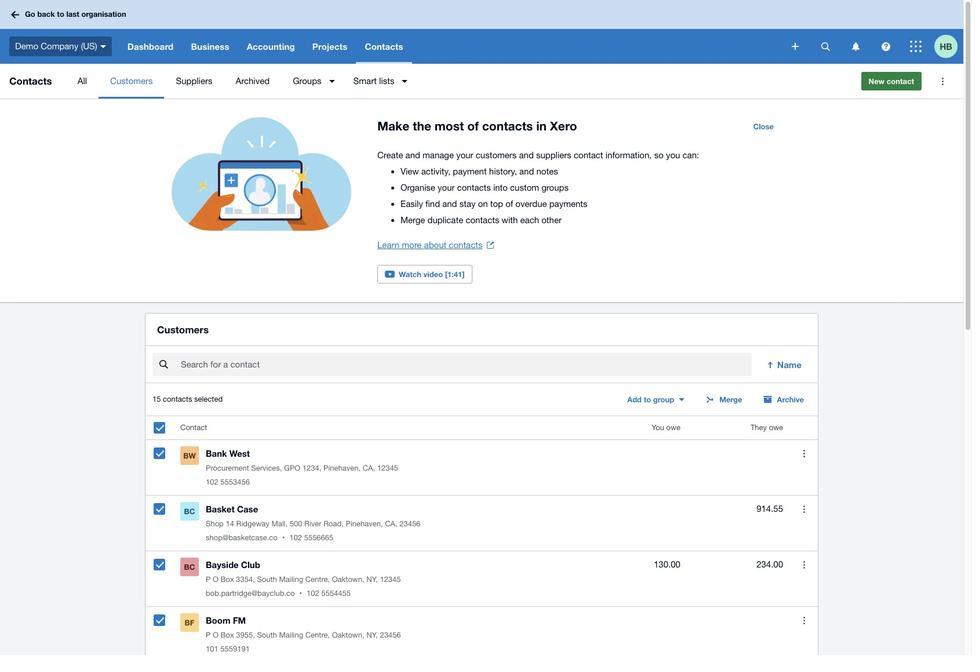 Task type: vqa. For each thing, say whether or not it's contained in the screenshot.
list box
no



Task type: locate. For each thing, give the bounding box(es) containing it.
1 vertical spatial merge
[[720, 395, 743, 404]]

oaktown, for bayside club
[[332, 575, 365, 584]]

• down mall,
[[282, 534, 285, 542]]

centre, down 5554455
[[305, 631, 330, 640]]

box down the bayside
[[221, 575, 234, 584]]

p inside boom fm p o box 3955, south mailing centre, oaktown, ny, 23456 101 5559191
[[206, 631, 211, 640]]

about
[[424, 240, 447, 250]]

ca, right '1234,'
[[363, 464, 375, 473]]

actions menu image
[[931, 70, 955, 93]]

0 horizontal spatial contacts
[[9, 75, 52, 87]]

mailing up bob.partridge@bayclub.co
[[279, 575, 303, 584]]

1 vertical spatial more row options image
[[793, 553, 816, 577]]

bank west procurement services, gpo 1234, pinehaven, ca, 12345 102 5553456
[[206, 448, 398, 487]]

more row options image
[[793, 498, 816, 521], [793, 609, 816, 632]]

to
[[57, 9, 64, 19], [644, 395, 651, 404]]

ca, right road,
[[385, 520, 398, 528]]

o down the bayside
[[213, 575, 219, 584]]

view
[[401, 166, 419, 176]]

your
[[456, 150, 474, 160], [438, 183, 455, 193]]

2 owe from the left
[[769, 423, 783, 432]]

1 vertical spatial south
[[257, 631, 277, 640]]

you
[[652, 423, 665, 432]]

1 vertical spatial mailing
[[279, 631, 303, 640]]

lists
[[379, 76, 395, 86]]

bc for basket case
[[184, 507, 195, 516]]

• inside basket case shop 14 ridgeway mall, 500 river road, pinehaven, ca, 23456 shop@basketcase.co • 102 5556665
[[282, 534, 285, 542]]

102 down the 500
[[290, 534, 302, 542]]

information,
[[606, 150, 652, 160]]

1 box from the top
[[221, 575, 234, 584]]

centre, up 5554455
[[305, 575, 330, 584]]

• left 5554455
[[299, 589, 302, 598]]

south right "3354,"
[[257, 575, 277, 584]]

with
[[502, 215, 518, 225]]

2 horizontal spatial 102
[[307, 589, 319, 598]]

into
[[493, 183, 508, 193]]

merge
[[401, 215, 425, 225], [720, 395, 743, 404]]

navigation inside banner
[[119, 29, 784, 64]]

oaktown, inside bayside club p o box 3354, south mailing centre, oaktown, ny, 12345 bob.partridge@bayclub.co • 102 5554455
[[332, 575, 365, 584]]

2 bc from the top
[[184, 563, 195, 572]]

demo
[[15, 41, 38, 51]]

1 vertical spatial 102
[[290, 534, 302, 542]]

0 vertical spatial o
[[213, 575, 219, 584]]

1 vertical spatial ny,
[[367, 631, 378, 640]]

o up 101
[[213, 631, 219, 640]]

merge left the "archive" button
[[720, 395, 743, 404]]

other
[[542, 215, 562, 225]]

last
[[66, 9, 79, 19]]

name button
[[759, 353, 811, 376]]

mailing inside bayside club p o box 3354, south mailing centre, oaktown, ny, 12345 bob.partridge@bayclub.co • 102 5554455
[[279, 575, 303, 584]]

0 horizontal spatial contact
[[574, 150, 603, 160]]

organisation
[[81, 9, 126, 19]]

0 vertical spatial more row options image
[[793, 442, 816, 465]]

box inside bayside club p o box 3354, south mailing centre, oaktown, ny, 12345 bob.partridge@bayclub.co • 102 5554455
[[221, 575, 234, 584]]

1 horizontal spatial 102
[[290, 534, 302, 542]]

p for boom fm
[[206, 631, 211, 640]]

all button
[[66, 64, 99, 99]]

box inside boom fm p o box 3955, south mailing centre, oaktown, ny, 23456 101 5559191
[[221, 631, 234, 640]]

0 vertical spatial contacts
[[365, 41, 403, 52]]

0 vertical spatial 23456
[[400, 520, 421, 528]]

15
[[153, 395, 161, 404]]

p for bayside club
[[206, 575, 211, 584]]

1 vertical spatial o
[[213, 631, 219, 640]]

more row options image
[[793, 442, 816, 465], [793, 553, 816, 577]]

0 vertical spatial contact
[[887, 77, 915, 86]]

to left last
[[57, 9, 64, 19]]

contact right new
[[887, 77, 915, 86]]

0 vertical spatial bc
[[184, 507, 195, 516]]

• for basket case
[[282, 534, 285, 542]]

1 vertical spatial oaktown,
[[332, 631, 365, 640]]

box up 5559191
[[221, 631, 234, 640]]

1 south from the top
[[257, 575, 277, 584]]

bayside
[[206, 560, 239, 570]]

1 vertical spatial more row options image
[[793, 609, 816, 632]]

0 vertical spatial to
[[57, 9, 64, 19]]

0 vertical spatial south
[[257, 575, 277, 584]]

1 horizontal spatial your
[[456, 150, 474, 160]]

1 vertical spatial contact
[[574, 150, 603, 160]]

102 left 5554455
[[307, 589, 319, 598]]

1 p from the top
[[206, 575, 211, 584]]

go
[[25, 9, 35, 19]]

1 horizontal spatial owe
[[769, 423, 783, 432]]

0 vertical spatial your
[[456, 150, 474, 160]]

1 horizontal spatial merge
[[720, 395, 743, 404]]

make
[[378, 119, 410, 133]]

river
[[304, 520, 322, 528]]

to right the "add"
[[644, 395, 651, 404]]

2 box from the top
[[221, 631, 234, 640]]

back
[[37, 9, 55, 19]]

2 centre, from the top
[[305, 631, 330, 640]]

business
[[191, 41, 229, 52]]

0 vertical spatial svg image
[[11, 11, 19, 18]]

dashboard link
[[119, 29, 182, 64]]

smart lists button
[[342, 64, 415, 99]]

pinehaven, right '1234,'
[[324, 464, 361, 473]]

mailing right 3955,
[[279, 631, 303, 640]]

notes
[[537, 166, 558, 176]]

1 vertical spatial bc
[[184, 563, 195, 572]]

in
[[537, 119, 547, 133]]

0 vertical spatial ca,
[[363, 464, 375, 473]]

mailing inside boom fm p o box 3955, south mailing centre, oaktown, ny, 23456 101 5559191
[[279, 631, 303, 640]]

2 mailing from the top
[[279, 631, 303, 640]]

oaktown, for boom fm
[[332, 631, 365, 640]]

organise
[[401, 183, 435, 193]]

menu
[[66, 64, 852, 99]]

contacts up lists at the left of page
[[365, 41, 403, 52]]

2 oaktown, from the top
[[332, 631, 365, 640]]

• for bayside club
[[299, 589, 302, 598]]

your down 'activity,'
[[438, 183, 455, 193]]

banner containing hb
[[0, 0, 964, 64]]

1 vertical spatial 12345
[[380, 575, 401, 584]]

1 vertical spatial •
[[299, 589, 302, 598]]

of right the top
[[506, 199, 513, 209]]

1 owe from the left
[[667, 423, 681, 432]]

0 horizontal spatial customers
[[110, 76, 153, 86]]

p inside bayside club p o box 3354, south mailing centre, oaktown, ny, 12345 bob.partridge@bayclub.co • 102 5554455
[[206, 575, 211, 584]]

1 horizontal spatial •
[[299, 589, 302, 598]]

p up 101
[[206, 631, 211, 640]]

centre, inside bayside club p o box 3354, south mailing centre, oaktown, ny, 12345 bob.partridge@bayclub.co • 102 5554455
[[305, 575, 330, 584]]

234.00
[[757, 560, 783, 570]]

1 vertical spatial pinehaven,
[[346, 520, 383, 528]]

ny, inside bayside club p o box 3354, south mailing centre, oaktown, ny, 12345 bob.partridge@bayclub.co • 102 5554455
[[367, 575, 378, 584]]

groups
[[542, 183, 569, 193]]

contacts inside dropdown button
[[365, 41, 403, 52]]

of right most
[[467, 119, 479, 133]]

2 vertical spatial 102
[[307, 589, 319, 598]]

mailing
[[279, 575, 303, 584], [279, 631, 303, 640]]

0 vertical spatial pinehaven,
[[324, 464, 361, 473]]

centre, for bayside club
[[305, 575, 330, 584]]

bc left the bayside
[[184, 563, 195, 572]]

svg image left go
[[11, 11, 19, 18]]

1 centre, from the top
[[305, 575, 330, 584]]

pinehaven, right road,
[[346, 520, 383, 528]]

group
[[653, 395, 675, 404]]

1 vertical spatial svg image
[[100, 45, 106, 48]]

2 ny, from the top
[[367, 631, 378, 640]]

contacts down demo
[[9, 75, 52, 87]]

1 vertical spatial customers
[[157, 324, 209, 336]]

0 horizontal spatial your
[[438, 183, 455, 193]]

1 vertical spatial of
[[506, 199, 513, 209]]

box
[[221, 575, 234, 584], [221, 631, 234, 640]]

navigation containing dashboard
[[119, 29, 784, 64]]

p down the bayside
[[206, 575, 211, 584]]

south inside boom fm p o box 3955, south mailing centre, oaktown, ny, 23456 101 5559191
[[257, 631, 277, 640]]

1 vertical spatial centre,
[[305, 631, 330, 640]]

0 horizontal spatial svg image
[[11, 11, 19, 18]]

914.55 link
[[757, 502, 783, 516]]

easily
[[401, 199, 423, 209]]

oaktown, inside boom fm p o box 3955, south mailing centre, oaktown, ny, 23456 101 5559191
[[332, 631, 365, 640]]

owe right you
[[667, 423, 681, 432]]

ca, inside bank west procurement services, gpo 1234, pinehaven, ca, 12345 102 5553456
[[363, 464, 375, 473]]

custom
[[510, 183, 539, 193]]

0 vertical spatial more row options image
[[793, 498, 816, 521]]

merge for merge duplicate contacts with each other
[[401, 215, 425, 225]]

stay
[[460, 199, 476, 209]]

0 vertical spatial oaktown,
[[332, 575, 365, 584]]

1 mailing from the top
[[279, 575, 303, 584]]

accounting
[[247, 41, 295, 52]]

svg image right (us)
[[100, 45, 106, 48]]

new contact
[[869, 77, 915, 86]]

oaktown, down 5554455
[[332, 631, 365, 640]]

ca, inside basket case shop 14 ridgeway mall, 500 river road, pinehaven, ca, 23456 shop@basketcase.co • 102 5556665
[[385, 520, 398, 528]]

2 south from the top
[[257, 631, 277, 640]]

go back to last organisation link
[[7, 4, 133, 25]]

your up payment
[[456, 150, 474, 160]]

all
[[78, 76, 87, 86]]

business button
[[182, 29, 238, 64]]

more row options image down "archive"
[[793, 442, 816, 465]]

merge down easily
[[401, 215, 425, 225]]

menu containing all
[[66, 64, 852, 99]]

o inside boom fm p o box 3955, south mailing centre, oaktown, ny, 23456 101 5559191
[[213, 631, 219, 640]]

130.00
[[654, 560, 681, 570]]

1 vertical spatial contacts
[[9, 75, 52, 87]]

12345
[[377, 464, 398, 473], [380, 575, 401, 584]]

can:
[[683, 150, 699, 160]]

1 ny, from the top
[[367, 575, 378, 584]]

mailing for club
[[279, 575, 303, 584]]

0 vertical spatial merge
[[401, 215, 425, 225]]

102 down procurement at the bottom of the page
[[206, 478, 218, 487]]

contact
[[887, 77, 915, 86], [574, 150, 603, 160]]

1 horizontal spatial svg image
[[100, 45, 106, 48]]

0 horizontal spatial merge
[[401, 215, 425, 225]]

5554455
[[321, 589, 351, 598]]

12345 inside bank west procurement services, gpo 1234, pinehaven, ca, 12345 102 5553456
[[377, 464, 398, 473]]

archived button
[[224, 64, 281, 99]]

ny, inside boom fm p o box 3955, south mailing centre, oaktown, ny, 23456 101 5559191
[[367, 631, 378, 640]]

23456
[[400, 520, 421, 528], [380, 631, 401, 640]]

1 vertical spatial ca,
[[385, 520, 398, 528]]

contacts down merge duplicate contacts with each other
[[449, 240, 483, 250]]

svg image inside demo company (us) popup button
[[100, 45, 106, 48]]

1 vertical spatial to
[[644, 395, 651, 404]]

contacts up customers
[[482, 119, 533, 133]]

svg image
[[910, 41, 922, 52], [821, 42, 830, 51], [852, 42, 860, 51], [882, 42, 890, 51], [792, 43, 799, 50]]

bc left basket
[[184, 507, 195, 516]]

owe right they
[[769, 423, 783, 432]]

102 inside bayside club p o box 3354, south mailing centre, oaktown, ny, 12345 bob.partridge@bayclub.co • 102 5554455
[[307, 589, 319, 598]]

1 horizontal spatial contacts
[[365, 41, 403, 52]]

2 p from the top
[[206, 631, 211, 640]]

1 horizontal spatial customers
[[157, 324, 209, 336]]

south right 3955,
[[257, 631, 277, 640]]

create and manage your customers and suppliers contact information, so you can:
[[378, 150, 699, 160]]

3354,
[[236, 575, 255, 584]]

navigation
[[119, 29, 784, 64]]

0 vertical spatial p
[[206, 575, 211, 584]]

they owe
[[751, 423, 783, 432]]

1 horizontal spatial to
[[644, 395, 651, 404]]

p
[[206, 575, 211, 584], [206, 631, 211, 640]]

23456 inside boom fm p o box 3955, south mailing centre, oaktown, ny, 23456 101 5559191
[[380, 631, 401, 640]]

1 vertical spatial your
[[438, 183, 455, 193]]

and up the view
[[406, 150, 420, 160]]

contacts button
[[356, 29, 412, 64]]

0 vertical spatial customers
[[110, 76, 153, 86]]

pinehaven, inside bank west procurement services, gpo 1234, pinehaven, ca, 12345 102 5553456
[[324, 464, 361, 473]]

1 bc from the top
[[184, 507, 195, 516]]

o inside bayside club p o box 3354, south mailing centre, oaktown, ny, 12345 bob.partridge@bayclub.co • 102 5554455
[[213, 575, 219, 584]]

0 vertical spatial of
[[467, 119, 479, 133]]

102 inside basket case shop 14 ridgeway mall, 500 river road, pinehaven, ca, 23456 shop@basketcase.co • 102 5556665
[[290, 534, 302, 542]]

close button
[[747, 117, 781, 136]]

to inside popup button
[[644, 395, 651, 404]]

svg image
[[11, 11, 19, 18], [100, 45, 106, 48]]

0 horizontal spatial •
[[282, 534, 285, 542]]

0 horizontal spatial 102
[[206, 478, 218, 487]]

payment
[[453, 166, 487, 176]]

0 vertical spatial 12345
[[377, 464, 398, 473]]

contact right 'suppliers' at right
[[574, 150, 603, 160]]

more row options image right 234.00 link
[[793, 553, 816, 577]]

0 vertical spatial mailing
[[279, 575, 303, 584]]

0 horizontal spatial owe
[[667, 423, 681, 432]]

1 vertical spatial 23456
[[380, 631, 401, 640]]

23456 inside basket case shop 14 ridgeway mall, 500 river road, pinehaven, ca, 23456 shop@basketcase.co • 102 5556665
[[400, 520, 421, 528]]

0 vertical spatial box
[[221, 575, 234, 584]]

0 horizontal spatial ca,
[[363, 464, 375, 473]]

0 vertical spatial 102
[[206, 478, 218, 487]]

suppliers
[[536, 150, 572, 160]]

1 horizontal spatial contact
[[887, 77, 915, 86]]

contacts right "15"
[[163, 395, 192, 404]]

payments
[[550, 199, 588, 209]]

0 vertical spatial •
[[282, 534, 285, 542]]

0 horizontal spatial of
[[467, 119, 479, 133]]

south inside bayside club p o box 3354, south mailing centre, oaktown, ny, 12345 bob.partridge@bayclub.co • 102 5554455
[[257, 575, 277, 584]]

1 oaktown, from the top
[[332, 575, 365, 584]]

0 vertical spatial centre,
[[305, 575, 330, 584]]

merge for merge
[[720, 395, 743, 404]]

bc
[[184, 507, 195, 516], [184, 563, 195, 572]]

1 vertical spatial box
[[221, 631, 234, 640]]

road,
[[324, 520, 344, 528]]

0 vertical spatial ny,
[[367, 575, 378, 584]]

banner
[[0, 0, 964, 64]]

1 vertical spatial p
[[206, 631, 211, 640]]

contacts
[[365, 41, 403, 52], [9, 75, 52, 87]]

500
[[290, 520, 302, 528]]

centre, inside boom fm p o box 3955, south mailing centre, oaktown, ny, 23456 101 5559191
[[305, 631, 330, 640]]

fm
[[233, 615, 246, 626]]

1 o from the top
[[213, 575, 219, 584]]

the
[[413, 119, 431, 133]]

1 horizontal spatial ca,
[[385, 520, 398, 528]]

2 o from the top
[[213, 631, 219, 640]]

• inside bayside club p o box 3354, south mailing centre, oaktown, ny, 12345 bob.partridge@bayclub.co • 102 5554455
[[299, 589, 302, 598]]

oaktown, up 5554455
[[332, 575, 365, 584]]

merge inside "button"
[[720, 395, 743, 404]]



Task type: describe. For each thing, give the bounding box(es) containing it.
procurement
[[206, 464, 249, 473]]

add to group button
[[621, 390, 692, 409]]

ridgeway
[[236, 520, 270, 528]]

mailing for fm
[[279, 631, 303, 640]]

3955,
[[236, 631, 255, 640]]

south for club
[[257, 575, 277, 584]]

owe for you owe
[[667, 423, 681, 432]]

basket
[[206, 504, 235, 515]]

accounting button
[[238, 29, 304, 64]]

watch video [1:41] button
[[378, 265, 472, 284]]

merge duplicate contacts with each other
[[401, 215, 562, 225]]

and left 'suppliers' at right
[[519, 150, 534, 160]]

so
[[655, 150, 664, 160]]

groups
[[293, 76, 322, 86]]

ny, for boom fm
[[367, 631, 378, 640]]

make the most of contacts in xero
[[378, 119, 577, 133]]

o for boom fm
[[213, 631, 219, 640]]

dashboard
[[127, 41, 174, 52]]

12345 inside bayside club p o box 3354, south mailing centre, oaktown, ny, 12345 bob.partridge@bayclub.co • 102 5554455
[[380, 575, 401, 584]]

projects
[[312, 41, 348, 52]]

boom fm p o box 3955, south mailing centre, oaktown, ny, 23456 101 5559191
[[206, 615, 401, 654]]

go back to last organisation
[[25, 9, 126, 19]]

suppliers
[[176, 76, 213, 86]]

Search for a contact field
[[180, 354, 752, 376]]

box for boom
[[221, 631, 234, 640]]

duplicate
[[428, 215, 463, 225]]

owe for they owe
[[769, 423, 783, 432]]

new contact button
[[861, 72, 922, 90]]

watch video [1:41]
[[399, 270, 465, 279]]

smart lists
[[354, 76, 395, 86]]

101
[[206, 645, 218, 654]]

you
[[666, 150, 680, 160]]

contacts down the "on"
[[466, 215, 500, 225]]

manage
[[423, 150, 454, 160]]

projects button
[[304, 29, 356, 64]]

close
[[754, 122, 774, 131]]

overdue
[[516, 199, 547, 209]]

130.00 link
[[654, 558, 681, 572]]

smart
[[354, 76, 377, 86]]

customers inside button
[[110, 76, 153, 86]]

and up custom
[[520, 166, 534, 176]]

[1:41]
[[445, 270, 465, 279]]

new
[[869, 77, 885, 86]]

ny, for bayside club
[[367, 575, 378, 584]]

hb
[[940, 41, 953, 51]]

on
[[478, 199, 488, 209]]

102 for bayside club
[[307, 589, 319, 598]]

0 horizontal spatial to
[[57, 9, 64, 19]]

5556665
[[304, 534, 334, 542]]

merge button
[[699, 390, 750, 409]]

company
[[41, 41, 78, 51]]

add to group
[[628, 395, 675, 404]]

1 more row options image from the top
[[793, 442, 816, 465]]

case
[[237, 504, 258, 515]]

15 contacts selected
[[153, 395, 223, 404]]

svg image inside go back to last organisation link
[[11, 11, 19, 18]]

102 for basket case
[[290, 534, 302, 542]]

basket case shop 14 ridgeway mall, 500 river road, pinehaven, ca, 23456 shop@basketcase.co • 102 5556665
[[206, 504, 421, 542]]

23456 for boom fm
[[380, 631, 401, 640]]

view activity, payment history, and notes
[[401, 166, 558, 176]]

5553456
[[221, 478, 250, 487]]

most
[[435, 119, 464, 133]]

pinehaven, inside basket case shop 14 ridgeway mall, 500 river road, pinehaven, ca, 23456 shop@basketcase.co • 102 5556665
[[346, 520, 383, 528]]

history,
[[489, 166, 517, 176]]

bf
[[185, 618, 195, 628]]

914.55
[[757, 504, 783, 514]]

easily find and stay on top of overdue payments
[[401, 199, 588, 209]]

archive button
[[757, 390, 811, 409]]

archived
[[236, 76, 270, 86]]

bob.partridge@bayclub.co
[[206, 589, 295, 598]]

archive
[[777, 395, 804, 404]]

1 more row options image from the top
[[793, 498, 816, 521]]

they
[[751, 423, 767, 432]]

video
[[424, 270, 443, 279]]

each
[[521, 215, 539, 225]]

box for bayside
[[221, 575, 234, 584]]

contact list table element
[[146, 417, 818, 655]]

learn more about contacts link
[[378, 237, 494, 253]]

1 horizontal spatial of
[[506, 199, 513, 209]]

south for fm
[[257, 631, 277, 640]]

learn
[[378, 240, 400, 250]]

add
[[628, 395, 642, 404]]

bw
[[183, 451, 196, 461]]

contact inside button
[[887, 77, 915, 86]]

shop
[[206, 520, 224, 528]]

23456 for basket case
[[400, 520, 421, 528]]

selected
[[194, 395, 223, 404]]

o for bayside club
[[213, 575, 219, 584]]

demo company (us)
[[15, 41, 97, 51]]

groups button
[[281, 64, 342, 99]]

shop@basketcase.co
[[206, 534, 278, 542]]

contact
[[180, 423, 207, 432]]

services,
[[251, 464, 282, 473]]

(us)
[[81, 41, 97, 51]]

centre, for boom fm
[[305, 631, 330, 640]]

2 more row options image from the top
[[793, 609, 816, 632]]

contacts down payment
[[457, 183, 491, 193]]

you owe
[[652, 423, 681, 432]]

and up the duplicate
[[443, 199, 457, 209]]

bc for bayside club
[[184, 563, 195, 572]]

demo company (us) button
[[0, 29, 119, 64]]

customers button
[[99, 64, 164, 99]]

2 more row options image from the top
[[793, 553, 816, 577]]

234.00 link
[[757, 558, 783, 572]]

club
[[241, 560, 260, 570]]

xero
[[550, 119, 577, 133]]

1234,
[[303, 464, 322, 473]]

watch
[[399, 270, 422, 279]]

gpo
[[284, 464, 301, 473]]

102 inside bank west procurement services, gpo 1234, pinehaven, ca, 12345 102 5553456
[[206, 478, 218, 487]]

find
[[426, 199, 440, 209]]

more
[[402, 240, 422, 250]]

activity,
[[421, 166, 451, 176]]



